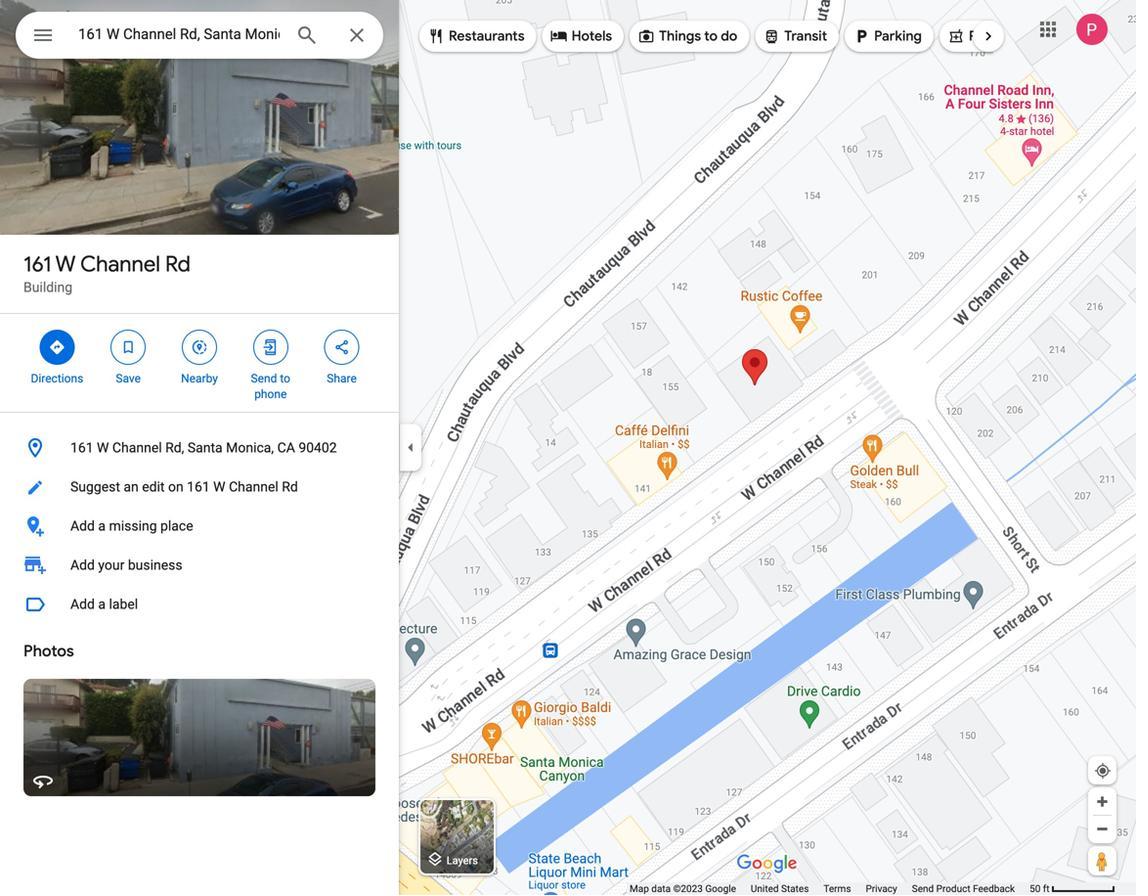 Task type: describe. For each thing, give the bounding box(es) containing it.
add for add your business
[[70, 557, 95, 573]]

monica,
[[226, 440, 274, 456]]

santa
[[188, 440, 223, 456]]

hotels
[[572, 27, 613, 45]]

add a missing place
[[70, 518, 193, 534]]

zoom out image
[[1096, 822, 1110, 836]]

channel for rd
[[80, 250, 160, 278]]

add a label
[[70, 596, 138, 612]]

send for send to phone
[[251, 372, 277, 385]]

2 vertical spatial 161
[[187, 479, 210, 495]]

w for rd,
[[97, 440, 109, 456]]

nearby
[[181, 372, 218, 385]]

 button
[[16, 12, 70, 63]]

 search field
[[16, 12, 383, 63]]

next page image
[[980, 27, 998, 45]]

parking
[[875, 27, 922, 45]]

google maps element
[[0, 0, 1137, 895]]

ca
[[277, 440, 295, 456]]

add your business
[[70, 557, 183, 573]]

add a missing place button
[[0, 507, 399, 546]]

label
[[109, 596, 138, 612]]

send to phone
[[251, 372, 291, 401]]

united states button
[[751, 882, 809, 895]]

90402
[[299, 440, 337, 456]]


[[31, 21, 55, 49]]

ft
[[1044, 883, 1050, 895]]

layers
[[447, 854, 478, 867]]


[[550, 25, 568, 47]]

a for missing
[[98, 518, 106, 534]]

suggest an edit on 161 w channel rd button
[[0, 468, 399, 507]]

phone
[[255, 387, 287, 401]]

your
[[98, 557, 125, 573]]

 things to do
[[638, 25, 738, 47]]

restaurants
[[449, 27, 525, 45]]


[[428, 25, 445, 47]]

data
[[652, 883, 671, 895]]

channel for rd,
[[112, 440, 162, 456]]

privacy
[[866, 883, 898, 895]]

50 ft button
[[1030, 883, 1116, 895]]

map data ©2023 google
[[630, 883, 737, 895]]

feedback
[[973, 883, 1016, 895]]

161 w channel rd building
[[23, 250, 191, 295]]

things
[[659, 27, 701, 45]]

 hotels
[[550, 25, 613, 47]]

footer inside google maps element
[[630, 882, 1030, 895]]

terms
[[824, 883, 852, 895]]

50
[[1030, 883, 1041, 895]]

2 horizontal spatial w
[[213, 479, 226, 495]]

2 vertical spatial channel
[[229, 479, 279, 495]]

to inside the  things to do
[[705, 27, 718, 45]]

an
[[124, 479, 139, 495]]

 parking
[[853, 25, 922, 47]]

send product feedback
[[913, 883, 1016, 895]]

none field inside "161 w channel rd, santa monica, ca 90402" field
[[78, 23, 280, 46]]

©2023
[[674, 883, 703, 895]]


[[948, 25, 966, 47]]

terms button
[[824, 882, 852, 895]]

suggest an edit on 161 w channel rd
[[70, 479, 298, 495]]


[[191, 337, 208, 358]]



Task type: locate. For each thing, give the bounding box(es) containing it.
channel left rd,
[[112, 440, 162, 456]]

footer containing map data ©2023 google
[[630, 882, 1030, 895]]

0 vertical spatial rd
[[165, 250, 191, 278]]

1 horizontal spatial send
[[913, 883, 934, 895]]

send left product
[[913, 883, 934, 895]]

 restaurants
[[428, 25, 525, 47]]

0 horizontal spatial w
[[55, 250, 76, 278]]

add for add a label
[[70, 596, 95, 612]]

w up building
[[55, 250, 76, 278]]

1 vertical spatial rd
[[282, 479, 298, 495]]


[[262, 337, 280, 358]]

161 inside 161 w channel rd building
[[23, 250, 51, 278]]

3 add from the top
[[70, 596, 95, 612]]

add left your
[[70, 557, 95, 573]]

1 horizontal spatial rd
[[282, 479, 298, 495]]

send up phone
[[251, 372, 277, 385]]

transit
[[785, 27, 828, 45]]

1 vertical spatial send
[[913, 883, 934, 895]]

0 vertical spatial 161
[[23, 250, 51, 278]]

rd inside 161 w channel rd building
[[165, 250, 191, 278]]

2 vertical spatial w
[[213, 479, 226, 495]]

send product feedback button
[[913, 882, 1016, 895]]


[[853, 25, 871, 47]]

161 up 'suggest'
[[70, 440, 94, 456]]

building
[[23, 279, 72, 295]]

0 horizontal spatial send
[[251, 372, 277, 385]]

zoom in image
[[1096, 794, 1110, 809]]

show street view coverage image
[[1089, 846, 1117, 876]]

 transit
[[763, 25, 828, 47]]

channel up 
[[80, 250, 160, 278]]

save
[[116, 372, 141, 385]]

1 a from the top
[[98, 518, 106, 534]]


[[638, 25, 656, 47]]

do
[[721, 27, 738, 45]]

available search options for this area region
[[405, 13, 1137, 60]]

pharmacies
[[969, 27, 1044, 45]]

a left label
[[98, 596, 106, 612]]

1 vertical spatial to
[[280, 372, 291, 385]]

rd inside button
[[282, 479, 298, 495]]


[[48, 337, 66, 358]]

0 vertical spatial w
[[55, 250, 76, 278]]

map
[[630, 883, 649, 895]]

1 vertical spatial channel
[[112, 440, 162, 456]]

edit
[[142, 479, 165, 495]]

1 horizontal spatial w
[[97, 440, 109, 456]]


[[763, 25, 781, 47]]

0 vertical spatial to
[[705, 27, 718, 45]]

privacy button
[[866, 882, 898, 895]]

w down the santa
[[213, 479, 226, 495]]

photos
[[23, 641, 74, 661]]

161 w channel rd, santa monica, ca 90402
[[70, 440, 337, 456]]

161 W Channel Rd, Santa Monica, CA 90402 field
[[16, 12, 383, 59]]

0 horizontal spatial 161
[[23, 250, 51, 278]]

0 vertical spatial channel
[[80, 250, 160, 278]]

161 right "on" on the left of the page
[[187, 479, 210, 495]]

1 vertical spatial 161
[[70, 440, 94, 456]]

actions for 161 w channel rd region
[[0, 314, 399, 412]]

None field
[[78, 23, 280, 46]]

share
[[327, 372, 357, 385]]

to inside send to phone
[[280, 372, 291, 385]]

2 horizontal spatial 161
[[187, 479, 210, 495]]

business
[[128, 557, 183, 573]]

to up phone
[[280, 372, 291, 385]]

google account: payton hansen  
(payton.hansen@adept.ai) image
[[1077, 14, 1108, 45]]

0 vertical spatial send
[[251, 372, 277, 385]]

states
[[782, 883, 809, 895]]

add a label button
[[0, 585, 399, 624]]

add your business link
[[0, 546, 399, 585]]

161 for rd
[[23, 250, 51, 278]]

channel
[[80, 250, 160, 278], [112, 440, 162, 456], [229, 479, 279, 495]]

place
[[160, 518, 193, 534]]

add down 'suggest'
[[70, 518, 95, 534]]

footer
[[630, 882, 1030, 895]]

1 vertical spatial a
[[98, 596, 106, 612]]

on
[[168, 479, 184, 495]]

w for rd
[[55, 250, 76, 278]]

1 vertical spatial add
[[70, 557, 95, 573]]

50 ft
[[1030, 883, 1050, 895]]

to
[[705, 27, 718, 45], [280, 372, 291, 385]]

a for label
[[98, 596, 106, 612]]

suggest
[[70, 479, 120, 495]]

send for send product feedback
[[913, 883, 934, 895]]

send
[[251, 372, 277, 385], [913, 883, 934, 895]]

add
[[70, 518, 95, 534], [70, 557, 95, 573], [70, 596, 95, 612]]

a
[[98, 518, 106, 534], [98, 596, 106, 612]]

2 add from the top
[[70, 557, 95, 573]]

161 w channel rd main content
[[0, 0, 399, 895]]

1 horizontal spatial 161
[[70, 440, 94, 456]]

0 horizontal spatial rd
[[165, 250, 191, 278]]

w inside 161 w channel rd building
[[55, 250, 76, 278]]

1 horizontal spatial to
[[705, 27, 718, 45]]


[[333, 337, 351, 358]]

add for add a missing place
[[70, 518, 95, 534]]

add left label
[[70, 596, 95, 612]]

2 vertical spatial add
[[70, 596, 95, 612]]

161 for rd,
[[70, 440, 94, 456]]

1 vertical spatial w
[[97, 440, 109, 456]]

missing
[[109, 518, 157, 534]]

161 w channel rd, santa monica, ca 90402 button
[[0, 428, 399, 468]]


[[120, 337, 137, 358]]

channel down monica,
[[229, 479, 279, 495]]

send inside button
[[913, 883, 934, 895]]

rd
[[165, 250, 191, 278], [282, 479, 298, 495]]

 pharmacies
[[948, 25, 1044, 47]]

161 up building
[[23, 250, 51, 278]]

directions
[[31, 372, 83, 385]]

1 add from the top
[[70, 518, 95, 534]]

add inside "link"
[[70, 557, 95, 573]]

a left missing
[[98, 518, 106, 534]]

collapse side panel image
[[400, 437, 422, 458]]

rd,
[[165, 440, 184, 456]]

product
[[937, 883, 971, 895]]

show your location image
[[1095, 762, 1112, 780]]

send inside send to phone
[[251, 372, 277, 385]]

161
[[23, 250, 51, 278], [70, 440, 94, 456], [187, 479, 210, 495]]

w up 'suggest'
[[97, 440, 109, 456]]

united states
[[751, 883, 809, 895]]

0 vertical spatial add
[[70, 518, 95, 534]]

to left do
[[705, 27, 718, 45]]

0 horizontal spatial to
[[280, 372, 291, 385]]

channel inside 161 w channel rd building
[[80, 250, 160, 278]]

0 vertical spatial a
[[98, 518, 106, 534]]

w
[[55, 250, 76, 278], [97, 440, 109, 456], [213, 479, 226, 495]]

google
[[706, 883, 737, 895]]

united
[[751, 883, 779, 895]]

2 a from the top
[[98, 596, 106, 612]]



Task type: vqa. For each thing, say whether or not it's contained in the screenshot.
All
no



